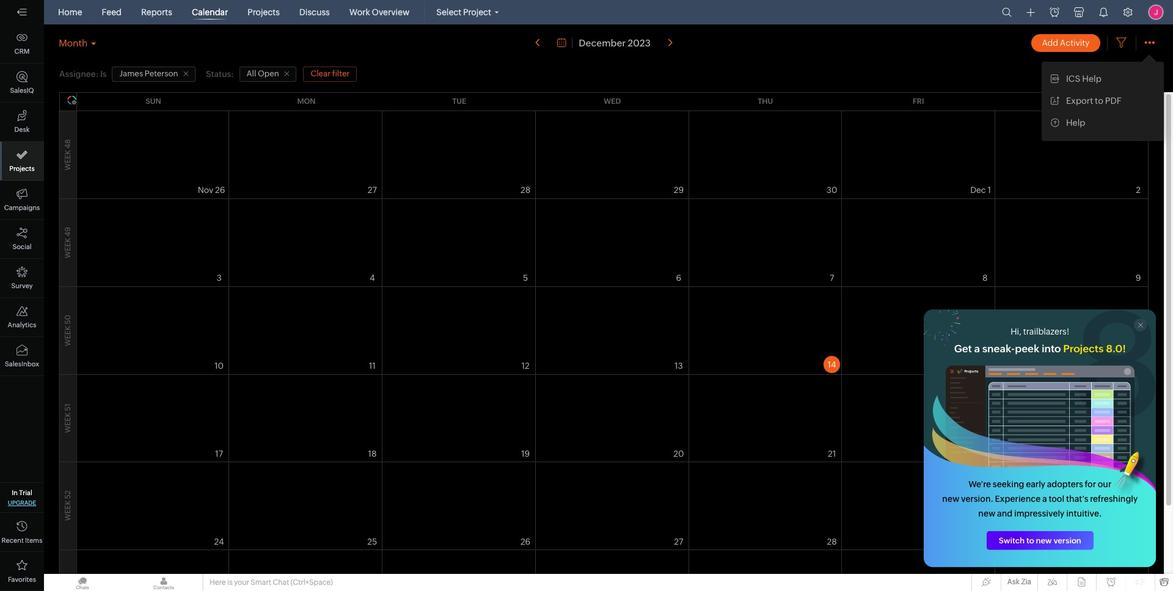 Task type: locate. For each thing, give the bounding box(es) containing it.
analytics
[[8, 322, 36, 329]]

overview
[[372, 7, 410, 17]]

projects left the discuss
[[248, 7, 280, 17]]

projects link down desk
[[0, 142, 44, 181]]

projects up campaigns link on the top
[[9, 165, 35, 172]]

favorites
[[8, 577, 36, 584]]

work overview
[[350, 7, 410, 17]]

work overview link
[[345, 0, 415, 24]]

calendar
[[192, 7, 228, 17]]

0 horizontal spatial projects link
[[0, 142, 44, 181]]

campaigns
[[4, 204, 40, 212]]

analytics link
[[0, 298, 44, 338]]

projects
[[248, 7, 280, 17], [9, 165, 35, 172]]

here
[[210, 579, 226, 588]]

recent items
[[2, 537, 42, 545]]

1 horizontal spatial projects
[[248, 7, 280, 17]]

reports
[[141, 7, 172, 17]]

0 vertical spatial projects
[[248, 7, 280, 17]]

projects link left the discuss
[[243, 0, 285, 24]]

projects link
[[243, 0, 285, 24], [0, 142, 44, 181]]

calendar link
[[187, 0, 233, 24]]

discuss
[[300, 7, 330, 17]]

salesiq link
[[0, 64, 44, 103]]

configure settings image
[[1124, 7, 1134, 17]]

0 vertical spatial projects link
[[243, 0, 285, 24]]

discuss link
[[295, 0, 335, 24]]

trial
[[19, 490, 32, 497]]

feed
[[102, 7, 122, 17]]

notifications image
[[1099, 7, 1109, 17]]

survey link
[[0, 259, 44, 298]]

select
[[437, 7, 462, 17]]

project
[[463, 7, 492, 17]]

1 vertical spatial projects link
[[0, 142, 44, 181]]

0 horizontal spatial projects
[[9, 165, 35, 172]]

search image
[[1003, 7, 1013, 17]]

(ctrl+space)
[[291, 579, 333, 588]]

1 vertical spatial projects
[[9, 165, 35, 172]]



Task type: describe. For each thing, give the bounding box(es) containing it.
social
[[12, 243, 32, 251]]

timer image
[[1050, 7, 1060, 17]]

chat
[[273, 579, 289, 588]]

reports link
[[136, 0, 177, 24]]

marketplace image
[[1075, 7, 1085, 17]]

select project
[[437, 7, 492, 17]]

in trial upgrade
[[8, 490, 36, 507]]

chats image
[[44, 575, 121, 592]]

ask
[[1008, 578, 1020, 587]]

survey
[[11, 282, 33, 290]]

quick actions image
[[1027, 8, 1036, 17]]

ask zia
[[1008, 578, 1032, 587]]

zia
[[1022, 578, 1032, 587]]

feed link
[[97, 0, 127, 24]]

upgrade
[[8, 500, 36, 507]]

your
[[234, 579, 249, 588]]

salesinbox
[[5, 361, 39, 368]]

contacts image
[[125, 575, 202, 592]]

home link
[[53, 0, 87, 24]]

campaigns link
[[0, 181, 44, 220]]

here is your smart chat (ctrl+space)
[[210, 579, 333, 588]]

social link
[[0, 220, 44, 259]]

salesinbox link
[[0, 338, 44, 377]]

work
[[350, 7, 370, 17]]

items
[[25, 537, 42, 545]]

smart
[[251, 579, 271, 588]]

in
[[12, 490, 18, 497]]

home
[[58, 7, 82, 17]]

crm
[[14, 48, 30, 55]]

recent
[[2, 537, 24, 545]]

desk
[[14, 126, 30, 133]]

1 horizontal spatial projects link
[[243, 0, 285, 24]]

desk link
[[0, 103, 44, 142]]

is
[[227, 579, 233, 588]]

salesiq
[[10, 87, 34, 94]]

crm link
[[0, 24, 44, 64]]



Task type: vqa. For each thing, say whether or not it's contained in the screenshot.
projects
yes



